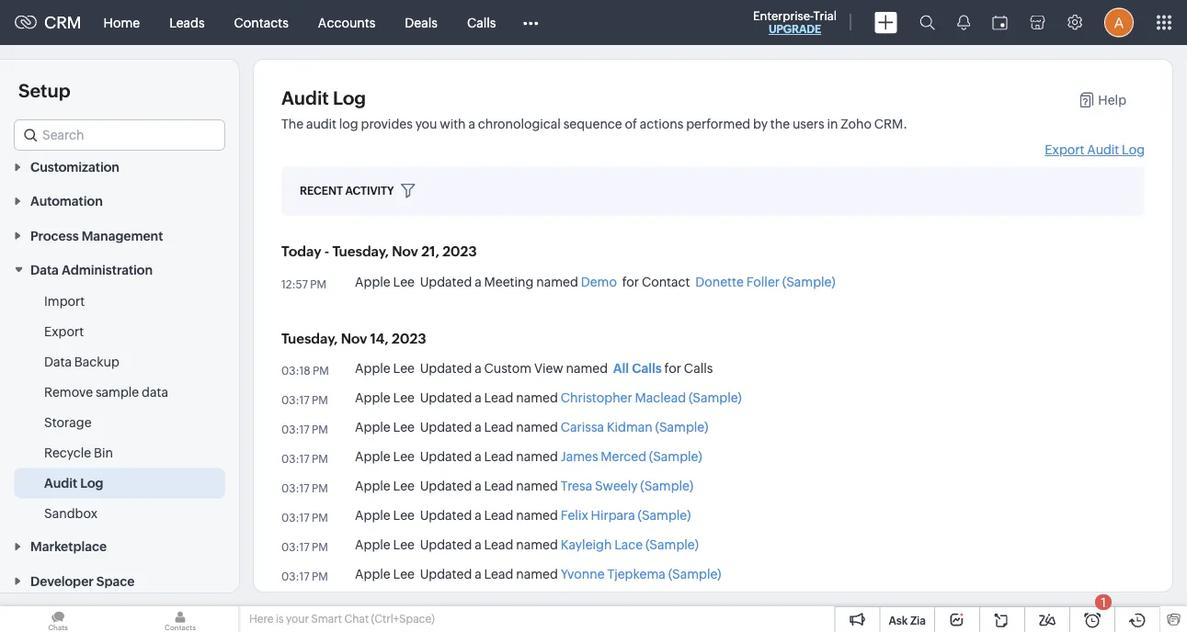 Task type: vqa. For each thing, say whether or not it's contained in the screenshot.
Audit Log to the left
yes



Task type: describe. For each thing, give the bounding box(es) containing it.
0 horizontal spatial calls
[[467, 15, 496, 30]]

03:17 for apple lee  updated a lead named christopher maclead (sample)
[[281, 394, 310, 407]]

data for data administration
[[30, 263, 59, 277]]

felix
[[561, 509, 588, 523]]

pm for apple lee  updated a lead named christopher maclead (sample)
[[312, 394, 328, 407]]

recent
[[300, 185, 343, 197]]

performed
[[686, 116, 751, 131]]

(sample) for christopher maclead (sample)
[[689, 391, 742, 406]]

crm
[[44, 13, 81, 32]]

03:18
[[281, 365, 310, 377]]

14,
[[370, 331, 389, 347]]

demo link
[[581, 274, 617, 289]]

foller
[[746, 274, 780, 289]]

apple for apple lee  updated a lead named tresa sweely (sample)
[[355, 479, 391, 494]]

profile element
[[1093, 0, 1145, 45]]

1 horizontal spatial log
[[333, 87, 366, 109]]

a
[[468, 116, 475, 131]]

export for export
[[44, 324, 84, 339]]

setup
[[18, 80, 70, 101]]

(sample) for tresa sweely (sample)
[[640, 479, 693, 494]]

all
[[613, 361, 629, 376]]

recent activity
[[300, 185, 394, 197]]

management
[[82, 228, 163, 243]]

sandbox
[[44, 506, 98, 521]]

1 horizontal spatial calls
[[632, 361, 662, 376]]

apple for apple lee  updated a lead named james merced (sample)
[[355, 450, 391, 464]]

calls link
[[452, 0, 511, 45]]

search image
[[920, 15, 935, 30]]

backup
[[74, 355, 119, 369]]

0 vertical spatial audit log
[[281, 87, 366, 109]]

(ctrl+space)
[[371, 613, 435, 626]]

03:17 for apple lee  updated a lead named carissa kidman (sample)
[[281, 424, 310, 436]]

import link
[[44, 292, 85, 311]]

help
[[1098, 93, 1126, 108]]

03:17 for apple lee  updated a lead named james merced (sample)
[[281, 453, 310, 466]]

apple for apple lee  updated a lead named carissa kidman (sample)
[[355, 420, 391, 435]]

03:17 pm for apple lee  updated a lead named james merced (sample)
[[281, 453, 328, 466]]

data for data backup
[[44, 355, 72, 369]]

view named
[[534, 361, 608, 376]]

kayleigh lace (sample) link
[[561, 538, 699, 553]]

zia
[[910, 615, 926, 627]]

03:17 pm for apple lee  updated a lead named yvonne tjepkema (sample)
[[281, 571, 328, 583]]

process
[[30, 228, 79, 243]]

for contact
[[622, 274, 690, 289]]

contacts
[[234, 15, 289, 30]]

help link
[[1060, 92, 1126, 109]]

sweely
[[595, 479, 638, 494]]

developer space button
[[0, 564, 239, 598]]

zoho
[[841, 116, 872, 131]]

customization button
[[0, 149, 239, 184]]

is
[[276, 613, 284, 626]]

leads link
[[155, 0, 219, 45]]

contacts image
[[122, 607, 238, 633]]

1 horizontal spatial 2023
[[442, 244, 477, 260]]

deals link
[[390, 0, 452, 45]]

bin
[[94, 446, 113, 460]]

the audit log provides you with a chronological sequence of actions performed by the users in zoho crm.
[[281, 116, 908, 131]]

apple lee  updated a meeting named demo for contact donette foller (sample)
[[355, 274, 835, 289]]

data administration button
[[0, 252, 239, 287]]

log
[[339, 116, 358, 131]]

smart
[[311, 613, 342, 626]]

tresa
[[561, 479, 592, 494]]

crm link
[[15, 13, 81, 32]]

merced
[[601, 450, 646, 464]]

-
[[324, 244, 329, 260]]

1 horizontal spatial audit
[[281, 87, 329, 109]]

calendar image
[[992, 15, 1008, 30]]

remove sample data link
[[44, 383, 168, 402]]

data backup link
[[44, 353, 119, 371]]

by
[[753, 116, 768, 131]]

carissa
[[561, 420, 604, 435]]

tuesday, nov 14, 2023
[[281, 331, 426, 347]]

storage link
[[44, 414, 92, 432]]

yvonne
[[561, 567, 605, 582]]

felix hirpara (sample) link
[[561, 509, 691, 523]]

data administration region
[[0, 287, 239, 529]]

trial
[[813, 9, 837, 23]]

updated a meeting named
[[420, 274, 578, 289]]

here is your smart chat (ctrl+space)
[[249, 613, 435, 626]]

export audit log link
[[1045, 143, 1145, 157]]

0 horizontal spatial nov
[[341, 331, 367, 347]]

apple lee  updated a lead named felix hirpara (sample)
[[355, 509, 691, 523]]

(sample) for kayleigh lace (sample)
[[646, 538, 699, 553]]

audit log link
[[44, 474, 103, 493]]

hirpara
[[591, 509, 635, 523]]

in
[[827, 116, 838, 131]]

03:17 pm for apple lee  updated a lead named carissa kidman (sample)
[[281, 424, 328, 436]]

pm for apple lee  updated a lead named james merced (sample)
[[312, 453, 328, 466]]

tjepkema
[[607, 567, 666, 582]]

03:17 pm for apple lee  updated a lead named tresa sweely (sample)
[[281, 483, 328, 495]]

create menu image
[[874, 11, 897, 34]]

apple lee  updated a lead named james merced (sample)
[[355, 450, 702, 464]]

process management button
[[0, 218, 239, 252]]

accounts
[[318, 15, 375, 30]]

upgrade
[[769, 23, 821, 35]]

updated a lead named for tresa
[[420, 479, 558, 494]]

signals element
[[946, 0, 981, 45]]

apple for apple lee  updated a lead named kayleigh lace (sample)
[[355, 538, 391, 553]]

apple for apple lee  updated a custom view named all calls for calls
[[355, 361, 391, 376]]

data backup
[[44, 355, 119, 369]]

automation button
[[0, 184, 239, 218]]

accounts link
[[303, 0, 390, 45]]

pm for apple lee  updated a lead named kayleigh lace (sample)
[[312, 542, 328, 554]]

process management
[[30, 228, 163, 243]]

(sample) for james merced (sample)
[[649, 450, 702, 464]]

log inside data administration region
[[80, 476, 103, 491]]

remove
[[44, 385, 93, 400]]



Task type: locate. For each thing, give the bounding box(es) containing it.
lace
[[614, 538, 643, 553]]

export audit log
[[1045, 143, 1145, 157]]

enterprise-
[[753, 9, 813, 23]]

0 vertical spatial tuesday,
[[332, 244, 389, 260]]

21,
[[421, 244, 439, 260]]

audit
[[281, 87, 329, 109], [1087, 143, 1119, 157], [44, 476, 77, 491]]

for calls
[[664, 361, 713, 376]]

6 03:17 from the top
[[281, 542, 310, 554]]

(sample)
[[782, 274, 835, 289], [689, 391, 742, 406], [655, 420, 708, 435], [649, 450, 702, 464], [640, 479, 693, 494], [638, 509, 691, 523], [646, 538, 699, 553], [668, 567, 721, 582]]

7 03:17 pm from the top
[[281, 571, 328, 583]]

0 horizontal spatial audit
[[44, 476, 77, 491]]

create menu element
[[863, 0, 909, 45]]

5 03:17 pm from the top
[[281, 512, 328, 525]]

pm for apple lee  updated a lead named tresa sweely (sample)
[[312, 483, 328, 495]]

(sample) up yvonne tjepkema (sample) link
[[646, 538, 699, 553]]

4 apple from the top
[[355, 420, 391, 435]]

7 03:17 from the top
[[281, 571, 310, 583]]

6 apple from the top
[[355, 479, 391, 494]]

2 03:17 pm from the top
[[281, 424, 328, 436]]

export inside data administration region
[[44, 324, 84, 339]]

1 vertical spatial nov
[[341, 331, 367, 347]]

data down the process
[[30, 263, 59, 277]]

1 horizontal spatial nov
[[392, 244, 418, 260]]

pm for apple lee  updated a lead named carissa kidman (sample)
[[312, 424, 328, 436]]

(sample) for yvonne tjepkema (sample)
[[668, 567, 721, 582]]

provides
[[361, 116, 413, 131]]

3 updated a lead named from the top
[[420, 450, 558, 464]]

marketplace button
[[0, 529, 239, 564]]

7 apple from the top
[[355, 509, 391, 523]]

1 03:17 pm from the top
[[281, 394, 328, 407]]

updated a lead named down the apple lee  updated a lead named felix hirpara (sample)
[[420, 538, 558, 553]]

actions
[[640, 116, 684, 131]]

the
[[281, 116, 304, 131]]

profile image
[[1104, 8, 1134, 37]]

(sample) up kayleigh lace (sample) link
[[638, 509, 691, 523]]

pm for apple lee  updated a lead named felix hirpara (sample)
[[312, 512, 328, 525]]

apple lee  updated a lead named yvonne tjepkema (sample)
[[355, 567, 721, 582]]

4 03:17 pm from the top
[[281, 483, 328, 495]]

ask zia
[[889, 615, 926, 627]]

data down export link
[[44, 355, 72, 369]]

chats image
[[0, 607, 116, 633]]

audit down help on the top right
[[1087, 143, 1119, 157]]

updated a lead named down apple lee  updated a lead named kayleigh lace (sample)
[[420, 567, 558, 582]]

tuesday, right -
[[332, 244, 389, 260]]

apple for apple lee  updated a lead named christopher maclead (sample)
[[355, 391, 391, 406]]

1 apple from the top
[[355, 274, 391, 289]]

chat
[[344, 613, 369, 626]]

recycle bin link
[[44, 444, 113, 462]]

log down bin
[[80, 476, 103, 491]]

0 vertical spatial audit
[[281, 87, 329, 109]]

apple for apple lee  updated a lead named felix hirpara (sample)
[[355, 509, 391, 523]]

export link
[[44, 322, 84, 341]]

apple lee  updated a lead named kayleigh lace (sample)
[[355, 538, 699, 553]]

12:57 pm
[[281, 278, 326, 291]]

updated a lead named for yvonne
[[420, 567, 558, 582]]

updated a lead named for kayleigh
[[420, 538, 558, 553]]

audit inside data administration region
[[44, 476, 77, 491]]

7 updated a lead named from the top
[[420, 567, 558, 582]]

christopher
[[561, 391, 632, 406]]

0 horizontal spatial audit log
[[44, 476, 103, 491]]

with
[[440, 116, 466, 131]]

audit up the
[[281, 87, 329, 109]]

1 vertical spatial audit
[[1087, 143, 1119, 157]]

03:17 pm for apple lee  updated a lead named kayleigh lace (sample)
[[281, 542, 328, 554]]

updated a lead named up apple lee  updated a lead named james merced (sample)
[[420, 420, 558, 435]]

1 vertical spatial calls
[[632, 361, 662, 376]]

recycle bin
[[44, 446, 113, 460]]

1 vertical spatial audit log
[[44, 476, 103, 491]]

5 apple from the top
[[355, 450, 391, 464]]

deals
[[405, 15, 438, 30]]

03:17 for apple lee  updated a lead named tresa sweely (sample)
[[281, 483, 310, 495]]

automation
[[30, 194, 103, 209]]

1 vertical spatial export
[[44, 324, 84, 339]]

calls right the all
[[632, 361, 662, 376]]

developer
[[30, 574, 94, 589]]

audit log
[[281, 87, 366, 109], [44, 476, 103, 491]]

carissa kidman (sample) link
[[561, 420, 708, 435]]

1 vertical spatial log
[[1122, 143, 1145, 157]]

maclead
[[635, 391, 686, 406]]

kayleigh
[[561, 538, 612, 553]]

today - tuesday, nov 21, 2023
[[281, 244, 477, 260]]

pm for for calls
[[313, 365, 329, 377]]

apple for apple lee  updated a meeting named demo for contact donette foller (sample)
[[355, 274, 391, 289]]

marketplace
[[30, 540, 107, 555]]

0 horizontal spatial 2023
[[392, 331, 426, 347]]

03:17 for apple lee  updated a lead named felix hirpara (sample)
[[281, 512, 310, 525]]

03:17 for apple lee  updated a lead named yvonne tjepkema (sample)
[[281, 571, 310, 583]]

Search text field
[[15, 120, 224, 150]]

03:17
[[281, 394, 310, 407], [281, 424, 310, 436], [281, 453, 310, 466], [281, 483, 310, 495], [281, 512, 310, 525], [281, 542, 310, 554], [281, 571, 310, 583]]

(sample) right foller
[[782, 274, 835, 289]]

updated a lead named for felix
[[420, 509, 558, 523]]

(sample) down maclead
[[655, 420, 708, 435]]

kidman
[[607, 420, 653, 435]]

0 vertical spatial log
[[333, 87, 366, 109]]

nov left 21,
[[392, 244, 418, 260]]

the
[[770, 116, 790, 131]]

customization
[[30, 160, 120, 174]]

pm for for contact
[[310, 278, 326, 291]]

demo
[[581, 274, 617, 289]]

apple lee  updated a lead named carissa kidman (sample)
[[355, 420, 708, 435]]

export down the import
[[44, 324, 84, 339]]

calls left other modules field on the top left of the page
[[467, 15, 496, 30]]

signals image
[[957, 15, 970, 30]]

remove sample data
[[44, 385, 168, 400]]

0 horizontal spatial log
[[80, 476, 103, 491]]

1 horizontal spatial audit log
[[281, 87, 366, 109]]

2 vertical spatial log
[[80, 476, 103, 491]]

03:17 for apple lee  updated a lead named kayleigh lace (sample)
[[281, 542, 310, 554]]

(sample) right tjepkema
[[668, 567, 721, 582]]

1 vertical spatial data
[[44, 355, 72, 369]]

james merced (sample) link
[[561, 450, 702, 464]]

audit down recycle
[[44, 476, 77, 491]]

pm for apple lee  updated a lead named yvonne tjepkema (sample)
[[312, 571, 328, 583]]

2 horizontal spatial audit
[[1087, 143, 1119, 157]]

export for export audit log
[[1045, 143, 1085, 157]]

0 vertical spatial export
[[1045, 143, 1085, 157]]

3 03:17 pm from the top
[[281, 453, 328, 466]]

enterprise-trial upgrade
[[753, 9, 837, 35]]

nov left the 14, at left
[[341, 331, 367, 347]]

(sample) down for calls
[[689, 391, 742, 406]]

apple for apple lee  updated a lead named yvonne tjepkema (sample)
[[355, 567, 391, 582]]

0 vertical spatial nov
[[392, 244, 418, 260]]

2 updated a lead named from the top
[[420, 420, 558, 435]]

tresa sweely (sample) link
[[561, 479, 693, 494]]

5 03:17 from the top
[[281, 512, 310, 525]]

2 apple from the top
[[355, 361, 391, 376]]

home link
[[89, 0, 155, 45]]

0 horizontal spatial export
[[44, 324, 84, 339]]

of
[[625, 116, 637, 131]]

None field
[[14, 120, 225, 151]]

03:18 pm
[[281, 365, 329, 377]]

data
[[142, 385, 168, 400]]

4 updated a lead named from the top
[[420, 479, 558, 494]]

users
[[793, 116, 825, 131]]

2 vertical spatial audit
[[44, 476, 77, 491]]

updated a lead named up the apple lee  updated a lead named felix hirpara (sample)
[[420, 479, 558, 494]]

christopher maclead (sample) link
[[561, 391, 742, 406]]

0 vertical spatial data
[[30, 263, 59, 277]]

2 03:17 from the top
[[281, 424, 310, 436]]

home
[[104, 15, 140, 30]]

(sample) down james merced (sample) link
[[640, 479, 693, 494]]

2023 right 21,
[[442, 244, 477, 260]]

updated a lead named down updated a custom
[[420, 391, 558, 406]]

nov
[[392, 244, 418, 260], [341, 331, 367, 347]]

(sample) for felix hirpara (sample)
[[638, 509, 691, 523]]

03:17 pm for apple lee  updated a lead named felix hirpara (sample)
[[281, 512, 328, 525]]

tuesday, up 03:18 pm
[[281, 331, 338, 347]]

here
[[249, 613, 274, 626]]

6 updated a lead named from the top
[[420, 538, 558, 553]]

contacts link
[[219, 0, 303, 45]]

4 03:17 from the top
[[281, 483, 310, 495]]

today
[[281, 244, 321, 260]]

activity
[[345, 185, 394, 197]]

0 vertical spatial 2023
[[442, 244, 477, 260]]

5 updated a lead named from the top
[[420, 509, 558, 523]]

6 03:17 pm from the top
[[281, 542, 328, 554]]

calls
[[467, 15, 496, 30], [632, 361, 662, 376]]

recycle
[[44, 446, 91, 460]]

3 03:17 from the top
[[281, 453, 310, 466]]

0 vertical spatial calls
[[467, 15, 496, 30]]

export down help link
[[1045, 143, 1085, 157]]

donette
[[695, 274, 744, 289]]

log up "log" at the top of the page
[[333, 87, 366, 109]]

(sample) for carissa kidman (sample)
[[655, 420, 708, 435]]

8 apple from the top
[[355, 538, 391, 553]]

audit log up sandbox link at the left of page
[[44, 476, 103, 491]]

03:17 pm for apple lee  updated a lead named christopher maclead (sample)
[[281, 394, 328, 407]]

1 horizontal spatial export
[[1045, 143, 1085, 157]]

data inside region
[[44, 355, 72, 369]]

1 vertical spatial 2023
[[392, 331, 426, 347]]

data administration
[[30, 263, 153, 277]]

updated a lead named for carissa
[[420, 420, 558, 435]]

updated a lead named for james
[[420, 450, 558, 464]]

leads
[[169, 15, 205, 30]]

2023 right the 14, at left
[[392, 331, 426, 347]]

sandbox link
[[44, 505, 98, 523]]

export
[[1045, 143, 1085, 157], [44, 324, 84, 339]]

updated a lead named down 'apple lee  updated a lead named tresa sweely (sample)'
[[420, 509, 558, 523]]

(sample) down 'carissa kidman (sample)' link
[[649, 450, 702, 464]]

audit log inside data administration region
[[44, 476, 103, 491]]

3 apple from the top
[[355, 391, 391, 406]]

updated a lead named up 'apple lee  updated a lead named tresa sweely (sample)'
[[420, 450, 558, 464]]

chronological
[[478, 116, 561, 131]]

1 03:17 from the top
[[281, 394, 310, 407]]

apple lee  updated a lead named christopher maclead (sample)
[[355, 391, 742, 406]]

1 vertical spatial tuesday,
[[281, 331, 338, 347]]

Other Modules field
[[511, 8, 550, 37]]

all calls link
[[613, 361, 662, 376]]

2 horizontal spatial log
[[1122, 143, 1145, 157]]

audit log up audit
[[281, 87, 366, 109]]

9 apple from the top
[[355, 567, 391, 582]]

pm
[[310, 278, 326, 291], [313, 365, 329, 377], [312, 394, 328, 407], [312, 424, 328, 436], [312, 453, 328, 466], [312, 483, 328, 495], [312, 512, 328, 525], [312, 542, 328, 554], [312, 571, 328, 583]]

1 updated a lead named from the top
[[420, 391, 558, 406]]

you
[[415, 116, 437, 131]]

data inside dropdown button
[[30, 263, 59, 277]]

updated a lead named for christopher
[[420, 391, 558, 406]]

log down help on the top right
[[1122, 143, 1145, 157]]

james
[[561, 450, 598, 464]]

search element
[[909, 0, 946, 45]]



